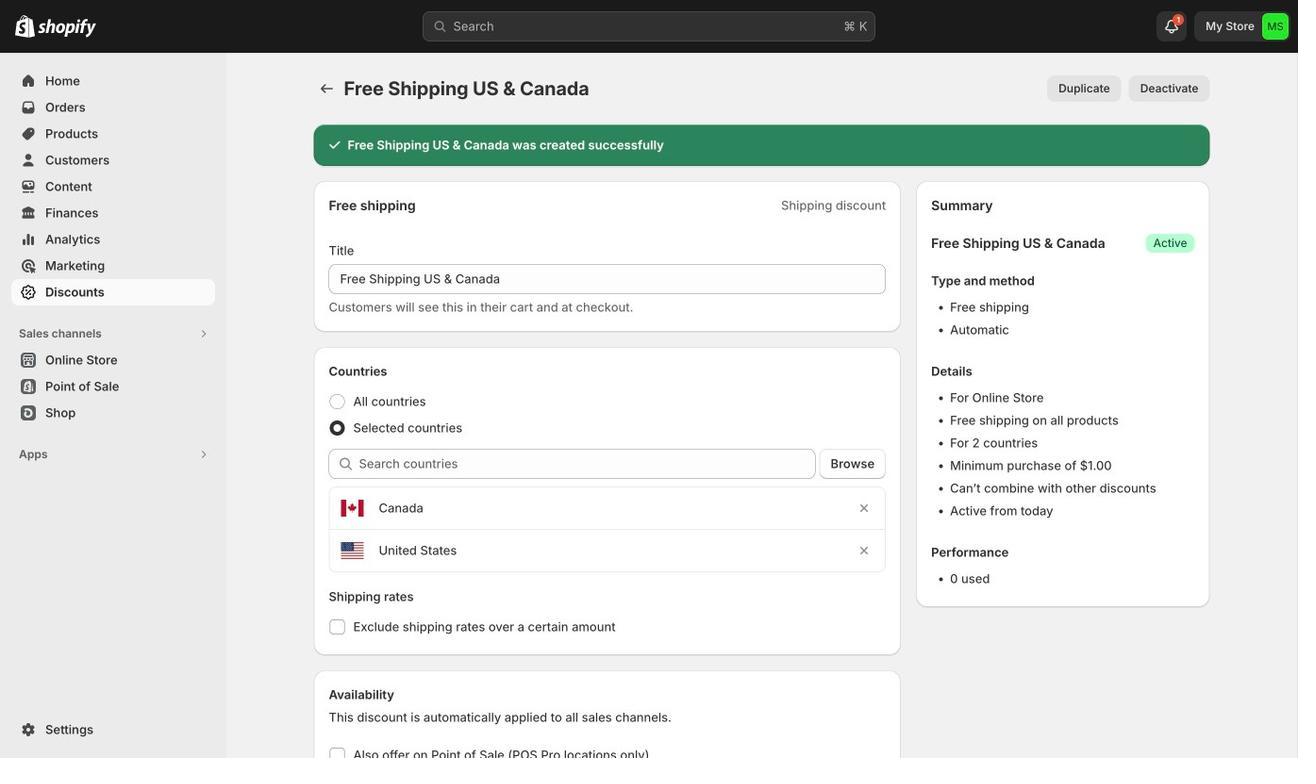 Task type: vqa. For each thing, say whether or not it's contained in the screenshot.
left the Shopify image
yes



Task type: locate. For each thing, give the bounding box(es) containing it.
None text field
[[329, 264, 886, 294]]

Search countries text field
[[359, 449, 816, 479]]

my store image
[[1262, 13, 1289, 40]]

shopify image
[[15, 15, 35, 38], [38, 19, 96, 38]]



Task type: describe. For each thing, give the bounding box(es) containing it.
0 horizontal spatial shopify image
[[15, 15, 35, 38]]

1 horizontal spatial shopify image
[[38, 19, 96, 38]]



